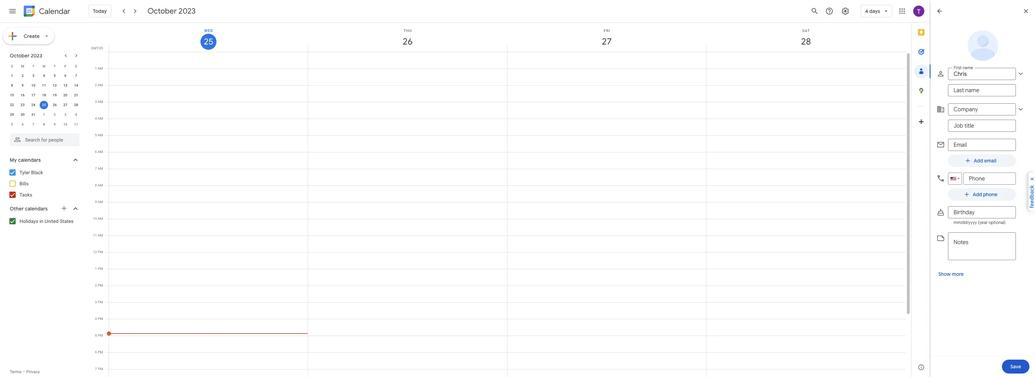 Task type: locate. For each thing, give the bounding box(es) containing it.
1 horizontal spatial october 2023
[[148, 6, 196, 16]]

11 am from the top
[[98, 234, 103, 238]]

1 horizontal spatial 9
[[54, 123, 56, 126]]

1 horizontal spatial 2023
[[179, 6, 196, 16]]

6 for 6 am
[[95, 150, 97, 154]]

25 down wed
[[203, 36, 213, 47]]

4 cell from the left
[[707, 52, 906, 378]]

10
[[31, 84, 35, 87], [63, 123, 67, 126], [93, 217, 97, 221]]

am for 1 am
[[98, 67, 103, 70]]

1 horizontal spatial 27
[[602, 36, 612, 47]]

my calendars list
[[1, 167, 86, 201]]

2 vertical spatial 8
[[95, 184, 97, 187]]

4 am from the top
[[98, 117, 103, 121]]

2023 down the create
[[31, 53, 42, 59]]

pm up 1 pm
[[98, 250, 103, 254]]

0 vertical spatial 11
[[42, 84, 46, 87]]

1 am from the top
[[98, 67, 103, 70]]

am for 9 am
[[98, 200, 103, 204]]

am down 7 am
[[98, 184, 103, 187]]

6 am from the top
[[98, 150, 103, 154]]

0 horizontal spatial 25
[[42, 103, 46, 107]]

12 down "11 am"
[[93, 250, 97, 254]]

1 pm from the top
[[98, 250, 103, 254]]

3 up the 4 am
[[95, 100, 97, 104]]

november 11 element
[[72, 121, 80, 129]]

4 left days
[[866, 8, 869, 14]]

1 am
[[95, 67, 103, 70]]

pm up 6 pm
[[98, 334, 103, 338]]

1 vertical spatial 25
[[42, 103, 46, 107]]

4 for 4 am
[[95, 117, 97, 121]]

1 horizontal spatial 28
[[801, 36, 811, 47]]

12 pm
[[93, 250, 103, 254]]

5 am from the top
[[98, 133, 103, 137]]

28 down sat
[[801, 36, 811, 47]]

october 2023
[[148, 6, 196, 16], [10, 53, 42, 59]]

0 horizontal spatial 12
[[53, 84, 57, 87]]

14
[[74, 84, 78, 87]]

0 horizontal spatial s
[[11, 64, 13, 68]]

1 for november 1 element
[[43, 113, 45, 117]]

1 horizontal spatial 10
[[63, 123, 67, 126]]

thu
[[404, 29, 412, 33]]

row containing 8
[[7, 81, 82, 91]]

am up 3 am
[[98, 83, 103, 87]]

2 up 3 am
[[95, 83, 97, 87]]

2 am
[[95, 83, 103, 87]]

grid containing 26
[[89, 23, 912, 378]]

7 down 6 pm
[[95, 367, 97, 371]]

0 horizontal spatial 10
[[31, 84, 35, 87]]

0 horizontal spatial 26
[[53, 103, 57, 107]]

11 am
[[93, 234, 103, 238]]

5 down 29 element
[[11, 123, 13, 126]]

tab list
[[912, 23, 932, 358]]

6
[[64, 74, 66, 78], [22, 123, 24, 126], [95, 150, 97, 154], [95, 351, 97, 355]]

9
[[22, 84, 24, 87], [54, 123, 56, 126], [95, 200, 97, 204]]

am for 7 am
[[98, 167, 103, 171]]

21 element
[[72, 91, 80, 100]]

24
[[31, 103, 35, 107]]

1 vertical spatial 11
[[74, 123, 78, 126]]

21
[[74, 93, 78, 97]]

pm down 6 pm
[[98, 367, 103, 371]]

am down 9 am
[[98, 217, 103, 221]]

4 for 4 pm
[[95, 317, 97, 321]]

6 pm
[[95, 351, 103, 355]]

settings menu image
[[842, 7, 850, 15]]

10 inside november 10 element
[[63, 123, 67, 126]]

10 am
[[93, 217, 103, 221]]

row group
[[7, 71, 82, 130]]

6 down f
[[64, 74, 66, 78]]

1 vertical spatial 26
[[53, 103, 57, 107]]

1 horizontal spatial 12
[[93, 250, 97, 254]]

3 down 27 element
[[64, 113, 66, 117]]

pm
[[98, 250, 103, 254], [98, 267, 103, 271], [98, 284, 103, 288], [98, 301, 103, 304], [98, 317, 103, 321], [98, 334, 103, 338], [98, 351, 103, 355], [98, 367, 103, 371]]

8 down 7 am
[[95, 184, 97, 187]]

2
[[22, 74, 24, 78], [95, 83, 97, 87], [54, 113, 56, 117], [95, 284, 97, 288]]

25 cell
[[39, 100, 49, 110]]

gmt-
[[91, 46, 99, 50]]

11 for 11 am
[[93, 234, 97, 238]]

6 pm from the top
[[98, 334, 103, 338]]

s right f
[[75, 64, 77, 68]]

t
[[32, 64, 34, 68], [54, 64, 56, 68]]

8 pm from the top
[[98, 367, 103, 371]]

26 down '19' 'element'
[[53, 103, 57, 107]]

am down the 8 am
[[98, 200, 103, 204]]

2 vertical spatial 9
[[95, 200, 97, 204]]

13
[[63, 84, 67, 87]]

11 element
[[40, 82, 48, 90]]

tyler black
[[20, 170, 43, 176]]

12 up '19'
[[53, 84, 57, 87]]

0 vertical spatial 27
[[602, 36, 612, 47]]

1 horizontal spatial t
[[54, 64, 56, 68]]

9 am from the top
[[98, 200, 103, 204]]

privacy
[[26, 370, 40, 375]]

pm up 4 pm
[[98, 301, 103, 304]]

calendars inside dropdown button
[[18, 157, 41, 163]]

27 element
[[61, 101, 70, 109]]

1 horizontal spatial 8
[[43, 123, 45, 126]]

am down 6 am
[[98, 167, 103, 171]]

days
[[870, 8, 881, 14]]

25, today element
[[40, 101, 48, 109]]

30 element
[[18, 111, 27, 119]]

05
[[99, 46, 103, 50]]

4 down w
[[43, 74, 45, 78]]

10 inside grid
[[93, 217, 97, 221]]

5 pm from the top
[[98, 317, 103, 321]]

27 down the fri
[[602, 36, 612, 47]]

other calendars
[[10, 206, 48, 212]]

1 horizontal spatial 26
[[403, 36, 413, 47]]

pm down "5 pm"
[[98, 351, 103, 355]]

2023 up 25 column header
[[179, 6, 196, 16]]

0 vertical spatial 26
[[403, 36, 413, 47]]

1 horizontal spatial s
[[75, 64, 77, 68]]

10 up "11 am"
[[93, 217, 97, 221]]

28 down 21 element
[[74, 103, 78, 107]]

7
[[75, 74, 77, 78], [32, 123, 34, 126], [95, 167, 97, 171], [95, 367, 97, 371]]

1 vertical spatial 9
[[54, 123, 56, 126]]

row group containing 1
[[7, 71, 82, 130]]

11 up 18
[[42, 84, 46, 87]]

9 up 16 at the left
[[22, 84, 24, 87]]

5 up 6 pm
[[95, 334, 97, 338]]

1 down 12 pm
[[95, 267, 97, 271]]

m
[[21, 64, 24, 68]]

8 up 15
[[11, 84, 13, 87]]

5 for november 5 'element'
[[11, 123, 13, 126]]

1 t from the left
[[32, 64, 34, 68]]

0 horizontal spatial october 2023
[[10, 53, 42, 59]]

4 down 28 element
[[75, 113, 77, 117]]

holidays
[[20, 219, 38, 224]]

11
[[42, 84, 46, 87], [74, 123, 78, 126], [93, 234, 97, 238]]

other
[[10, 206, 24, 212]]

fri 27
[[602, 29, 612, 47]]

0 vertical spatial 25
[[203, 36, 213, 47]]

27
[[602, 36, 612, 47], [63, 103, 67, 107]]

4 for 4 days
[[866, 8, 869, 14]]

s left m
[[11, 64, 13, 68]]

7 am from the top
[[98, 167, 103, 171]]

2 s from the left
[[75, 64, 77, 68]]

t left w
[[32, 64, 34, 68]]

november 3 element
[[61, 111, 70, 119]]

4
[[866, 8, 869, 14], [43, 74, 45, 78], [75, 113, 77, 117], [95, 117, 97, 121], [95, 317, 97, 321]]

7 down the 31 element
[[32, 123, 34, 126]]

9 for the november 9 element
[[54, 123, 56, 126]]

2 horizontal spatial 11
[[93, 234, 97, 238]]

12
[[53, 84, 57, 87], [93, 250, 97, 254]]

11 down november 4 'element' in the left top of the page
[[74, 123, 78, 126]]

2 down 26 element
[[54, 113, 56, 117]]

3 up 4 pm
[[95, 301, 97, 304]]

cell
[[107, 52, 308, 378], [308, 52, 508, 378], [508, 52, 707, 378], [707, 52, 906, 378]]

10 down the november 3 element
[[63, 123, 67, 126]]

11 inside grid
[[93, 234, 97, 238]]

16 element
[[18, 91, 27, 100]]

2 vertical spatial 11
[[93, 234, 97, 238]]

4 for november 4 'element' in the left top of the page
[[75, 113, 77, 117]]

19
[[53, 93, 57, 97]]

calendars for my calendars
[[18, 157, 41, 163]]

tasks
[[20, 192, 32, 198]]

0 horizontal spatial 8
[[11, 84, 13, 87]]

12 for 12 pm
[[93, 250, 97, 254]]

4 inside popup button
[[866, 8, 869, 14]]

pm for 3 pm
[[98, 301, 103, 304]]

10 up 17
[[31, 84, 35, 87]]

2 vertical spatial 10
[[93, 217, 97, 221]]

9 inside grid
[[95, 200, 97, 204]]

28
[[801, 36, 811, 47], [74, 103, 78, 107]]

3
[[32, 74, 34, 78], [95, 100, 97, 104], [64, 113, 66, 117], [95, 301, 97, 304]]

1 down '25, today' element
[[43, 113, 45, 117]]

calendars
[[18, 157, 41, 163], [25, 206, 48, 212]]

0 horizontal spatial t
[[32, 64, 34, 68]]

23
[[21, 103, 25, 107]]

7 for 7 am
[[95, 167, 97, 171]]

18
[[42, 93, 46, 97]]

5
[[54, 74, 56, 78], [11, 123, 13, 126], [95, 133, 97, 137], [95, 334, 97, 338]]

0 vertical spatial 12
[[53, 84, 57, 87]]

terms – privacy
[[10, 370, 40, 375]]

my
[[10, 157, 17, 163]]

5 up 6 am
[[95, 133, 97, 137]]

0 horizontal spatial 11
[[42, 84, 46, 87]]

november 4 element
[[72, 111, 80, 119]]

27 column header
[[507, 23, 707, 52]]

1 up 15
[[11, 74, 13, 78]]

2 am from the top
[[98, 83, 103, 87]]

0 vertical spatial 9
[[22, 84, 24, 87]]

29
[[10, 113, 14, 117]]

fri
[[604, 29, 611, 33]]

17 element
[[29, 91, 38, 100]]

am for 3 am
[[98, 100, 103, 104]]

7 for november 7 element
[[32, 123, 34, 126]]

29 element
[[8, 111, 16, 119]]

8
[[11, 84, 13, 87], [43, 123, 45, 126], [95, 184, 97, 187]]

7 pm from the top
[[98, 351, 103, 355]]

12 element
[[51, 82, 59, 90]]

3 am from the top
[[98, 100, 103, 104]]

25 down 18 element
[[42, 103, 46, 107]]

9 up 10 am
[[95, 200, 97, 204]]

am for 5 am
[[98, 133, 103, 137]]

1 vertical spatial 10
[[63, 123, 67, 126]]

am for 2 am
[[98, 83, 103, 87]]

row containing s
[[7, 61, 82, 71]]

pm down 1 pm
[[98, 284, 103, 288]]

2 for november 2 element
[[54, 113, 56, 117]]

s
[[11, 64, 13, 68], [75, 64, 77, 68]]

11 inside november 11 element
[[74, 123, 78, 126]]

0 horizontal spatial 9
[[22, 84, 24, 87]]

9 for 9 am
[[95, 200, 97, 204]]

26
[[403, 36, 413, 47], [53, 103, 57, 107]]

15 element
[[8, 91, 16, 100]]

4 pm from the top
[[98, 301, 103, 304]]

bills
[[20, 181, 29, 187]]

12 for 12
[[53, 84, 57, 87]]

1 up '2 am'
[[95, 67, 97, 70]]

grid
[[89, 23, 912, 378]]

25 link
[[201, 34, 217, 50]]

7 down 6 am
[[95, 167, 97, 171]]

8 inside grid
[[95, 184, 97, 187]]

in
[[40, 219, 43, 224]]

7 pm
[[95, 367, 103, 371]]

pm down the 3 pm
[[98, 317, 103, 321]]

0 horizontal spatial 2023
[[31, 53, 42, 59]]

–
[[23, 370, 25, 375]]

0 vertical spatial 2023
[[179, 6, 196, 16]]

8 for november 8 element
[[43, 123, 45, 126]]

am up 5 am
[[98, 117, 103, 121]]

am up 6 am
[[98, 133, 103, 137]]

am for 6 am
[[98, 150, 103, 154]]

october
[[148, 6, 177, 16], [10, 53, 30, 59]]

8 am from the top
[[98, 184, 103, 187]]

2 horizontal spatial 9
[[95, 200, 97, 204]]

am down 5 am
[[98, 150, 103, 154]]

4 am
[[95, 117, 103, 121]]

11 for november 11 element
[[74, 123, 78, 126]]

26 down thu
[[403, 36, 413, 47]]

6 for november 6 element
[[22, 123, 24, 126]]

my calendars
[[10, 157, 41, 163]]

25
[[203, 36, 213, 47], [42, 103, 46, 107]]

2 pm from the top
[[98, 267, 103, 271]]

26 inside row
[[53, 103, 57, 107]]

None search field
[[0, 131, 86, 146]]

today
[[93, 8, 107, 14]]

pm for 12 pm
[[98, 250, 103, 254]]

6 down "5 pm"
[[95, 351, 97, 355]]

pm for 4 pm
[[98, 317, 103, 321]]

11 inside '11' element
[[42, 84, 46, 87]]

0 vertical spatial october
[[148, 6, 177, 16]]

november 6 element
[[18, 121, 27, 129]]

11 down 10 am
[[93, 234, 97, 238]]

calendars up in
[[25, 206, 48, 212]]

4 inside 'element'
[[75, 113, 77, 117]]

10 am from the top
[[98, 217, 103, 221]]

wed 25
[[203, 29, 213, 47]]

4 down the 3 pm
[[95, 317, 97, 321]]

30
[[21, 113, 25, 117]]

2 down 1 pm
[[95, 284, 97, 288]]

3 pm from the top
[[98, 284, 103, 288]]

1 vertical spatial calendars
[[25, 206, 48, 212]]

12 inside grid
[[93, 250, 97, 254]]

3 for the november 3 element
[[64, 113, 66, 117]]

2 horizontal spatial 10
[[93, 217, 97, 221]]

6 down 30 element
[[22, 123, 24, 126]]

28 inside october 2023 grid
[[74, 103, 78, 107]]

20 element
[[61, 91, 70, 100]]

0 horizontal spatial october
[[10, 53, 30, 59]]

14 element
[[72, 82, 80, 90]]

8 down november 1 element
[[43, 123, 45, 126]]

8 for 8 am
[[95, 184, 97, 187]]

2023
[[179, 6, 196, 16], [31, 53, 42, 59]]

terms
[[10, 370, 21, 375]]

10 inside 10 element
[[31, 84, 35, 87]]

calendar heading
[[38, 6, 70, 16]]

t left f
[[54, 64, 56, 68]]

pm up the 2 pm
[[98, 267, 103, 271]]

1 horizontal spatial 25
[[203, 36, 213, 47]]

1 vertical spatial 28
[[74, 103, 78, 107]]

4 days
[[866, 8, 881, 14]]

0 vertical spatial 28
[[801, 36, 811, 47]]

8 am
[[95, 184, 103, 187]]

0 horizontal spatial 27
[[63, 103, 67, 107]]

calendars up tyler black
[[18, 157, 41, 163]]

1 vertical spatial 27
[[63, 103, 67, 107]]

side panel section
[[912, 23, 932, 378]]

calendars inside dropdown button
[[25, 206, 48, 212]]

am up the 4 am
[[98, 100, 103, 104]]

0 vertical spatial 10
[[31, 84, 35, 87]]

2 horizontal spatial 8
[[95, 184, 97, 187]]

7 up 14 at the left top of the page
[[75, 74, 77, 78]]

1
[[95, 67, 97, 70], [11, 74, 13, 78], [43, 113, 45, 117], [95, 267, 97, 271]]

0 vertical spatial calendars
[[18, 157, 41, 163]]

9 down november 2 element
[[54, 123, 56, 126]]

october 2023 grid
[[7, 61, 82, 130]]

27 down 20 element
[[63, 103, 67, 107]]

6 down 5 am
[[95, 150, 97, 154]]

row containing 29
[[7, 110, 82, 120]]

1 horizontal spatial 11
[[74, 123, 78, 126]]

0 horizontal spatial 28
[[74, 103, 78, 107]]

am for 4 am
[[98, 117, 103, 121]]

am up '2 am'
[[98, 67, 103, 70]]

9 am
[[95, 200, 103, 204]]

1 horizontal spatial october
[[148, 6, 177, 16]]

5 inside 'element'
[[11, 123, 13, 126]]

10 for 10 am
[[93, 217, 97, 221]]

row
[[106, 52, 906, 378], [7, 61, 82, 71], [7, 71, 82, 81], [7, 81, 82, 91], [7, 91, 82, 100], [7, 100, 82, 110], [7, 110, 82, 120], [7, 120, 82, 130]]

am up 12 pm
[[98, 234, 103, 238]]

10 element
[[29, 82, 38, 90]]

1 vertical spatial 8
[[43, 123, 45, 126]]

4 up 5 am
[[95, 117, 97, 121]]

Search for people text field
[[14, 134, 75, 146]]

1 vertical spatial 12
[[93, 250, 97, 254]]

12 inside october 2023 grid
[[53, 84, 57, 87]]



Task type: describe. For each thing, give the bounding box(es) containing it.
create button
[[3, 28, 54, 45]]

tyler
[[20, 170, 30, 176]]

5 up 12 element
[[54, 74, 56, 78]]

other calendars button
[[1, 203, 86, 215]]

1 for 1 pm
[[95, 267, 97, 271]]

26 link
[[400, 34, 416, 50]]

privacy link
[[26, 370, 40, 375]]

2 cell from the left
[[308, 52, 508, 378]]

1 s from the left
[[11, 64, 13, 68]]

holidays in united states
[[20, 219, 74, 224]]

november 9 element
[[51, 121, 59, 129]]

2 pm
[[95, 284, 103, 288]]

23 element
[[18, 101, 27, 109]]

pm for 2 pm
[[98, 284, 103, 288]]

pm for 6 pm
[[98, 351, 103, 355]]

15
[[10, 93, 14, 97]]

22 element
[[8, 101, 16, 109]]

2 for 2 am
[[95, 83, 97, 87]]

3 for 3 am
[[95, 100, 97, 104]]

10 for 10 element
[[31, 84, 35, 87]]

w
[[43, 64, 46, 68]]

25 column header
[[109, 23, 308, 52]]

25 inside wed 25
[[203, 36, 213, 47]]

today button
[[88, 3, 111, 20]]

3 up 10 element
[[32, 74, 34, 78]]

create
[[24, 33, 40, 39]]

1 vertical spatial october 2023
[[10, 53, 42, 59]]

1 for 1 am
[[95, 67, 97, 70]]

1 vertical spatial 2023
[[31, 53, 42, 59]]

27 link
[[599, 34, 615, 50]]

6 for 6 pm
[[95, 351, 97, 355]]

28 column header
[[707, 23, 906, 52]]

november 10 element
[[61, 121, 70, 129]]

28 element
[[72, 101, 80, 109]]

2 down m
[[22, 74, 24, 78]]

row containing 5
[[7, 120, 82, 130]]

3 pm
[[95, 301, 103, 304]]

27 inside row
[[63, 103, 67, 107]]

row containing 22
[[7, 100, 82, 110]]

19 element
[[51, 91, 59, 100]]

3 cell from the left
[[508, 52, 707, 378]]

1 pm
[[95, 267, 103, 271]]

calendars for other calendars
[[25, 206, 48, 212]]

2 for 2 pm
[[95, 284, 97, 288]]

november 8 element
[[40, 121, 48, 129]]

united
[[45, 219, 59, 224]]

tab list inside the side panel section
[[912, 23, 932, 358]]

november 7 element
[[29, 121, 38, 129]]

november 5 element
[[8, 121, 16, 129]]

am for 11 am
[[98, 234, 103, 238]]

november 2 element
[[51, 111, 59, 119]]

4 pm
[[95, 317, 103, 321]]

row containing 15
[[7, 91, 82, 100]]

thu 26
[[403, 29, 413, 47]]

am for 10 am
[[98, 217, 103, 221]]

16
[[21, 93, 25, 97]]

black
[[31, 170, 43, 176]]

5 for 5 pm
[[95, 334, 97, 338]]

row containing 1
[[7, 71, 82, 81]]

states
[[60, 219, 74, 224]]

31
[[31, 113, 35, 117]]

22
[[10, 103, 14, 107]]

sat
[[803, 29, 811, 33]]

my calendars button
[[1, 155, 86, 166]]

20
[[63, 93, 67, 97]]

10 for november 10 element
[[63, 123, 67, 126]]

main drawer image
[[8, 7, 17, 15]]

wed
[[204, 29, 213, 33]]

17
[[31, 93, 35, 97]]

november 1 element
[[40, 111, 48, 119]]

3 am
[[95, 100, 103, 104]]

pm for 5 pm
[[98, 334, 103, 338]]

calendar
[[39, 6, 70, 16]]

2 t from the left
[[54, 64, 56, 68]]

terms link
[[10, 370, 21, 375]]

row inside grid
[[106, 52, 906, 378]]

1 vertical spatial october
[[10, 53, 30, 59]]

sat 28
[[801, 29, 811, 47]]

f
[[64, 64, 66, 68]]

26 column header
[[308, 23, 508, 52]]

18 element
[[40, 91, 48, 100]]

0 vertical spatial october 2023
[[148, 6, 196, 16]]

26 element
[[51, 101, 59, 109]]

28 inside column header
[[801, 36, 811, 47]]

7 am
[[95, 167, 103, 171]]

26 inside column header
[[403, 36, 413, 47]]

4 days button
[[861, 3, 893, 20]]

am for 8 am
[[98, 184, 103, 187]]

3 for 3 pm
[[95, 301, 97, 304]]

gmt-05
[[91, 46, 103, 50]]

25 inside cell
[[42, 103, 46, 107]]

add other calendars image
[[61, 205, 68, 212]]

5 for 5 am
[[95, 133, 97, 137]]

calendar element
[[22, 4, 70, 20]]

31 element
[[29, 111, 38, 119]]

5 am
[[95, 133, 103, 137]]

11 for '11' element
[[42, 84, 46, 87]]

support image
[[826, 7, 834, 15]]

27 inside column header
[[602, 36, 612, 47]]

pm for 7 pm
[[98, 367, 103, 371]]

7 for 7 pm
[[95, 367, 97, 371]]

5 pm
[[95, 334, 103, 338]]

1 cell from the left
[[107, 52, 308, 378]]

28 link
[[799, 34, 815, 50]]

0 vertical spatial 8
[[11, 84, 13, 87]]

24 element
[[29, 101, 38, 109]]

13 element
[[61, 82, 70, 90]]

pm for 1 pm
[[98, 267, 103, 271]]

6 am
[[95, 150, 103, 154]]



Task type: vqa. For each thing, say whether or not it's contained in the screenshot.


